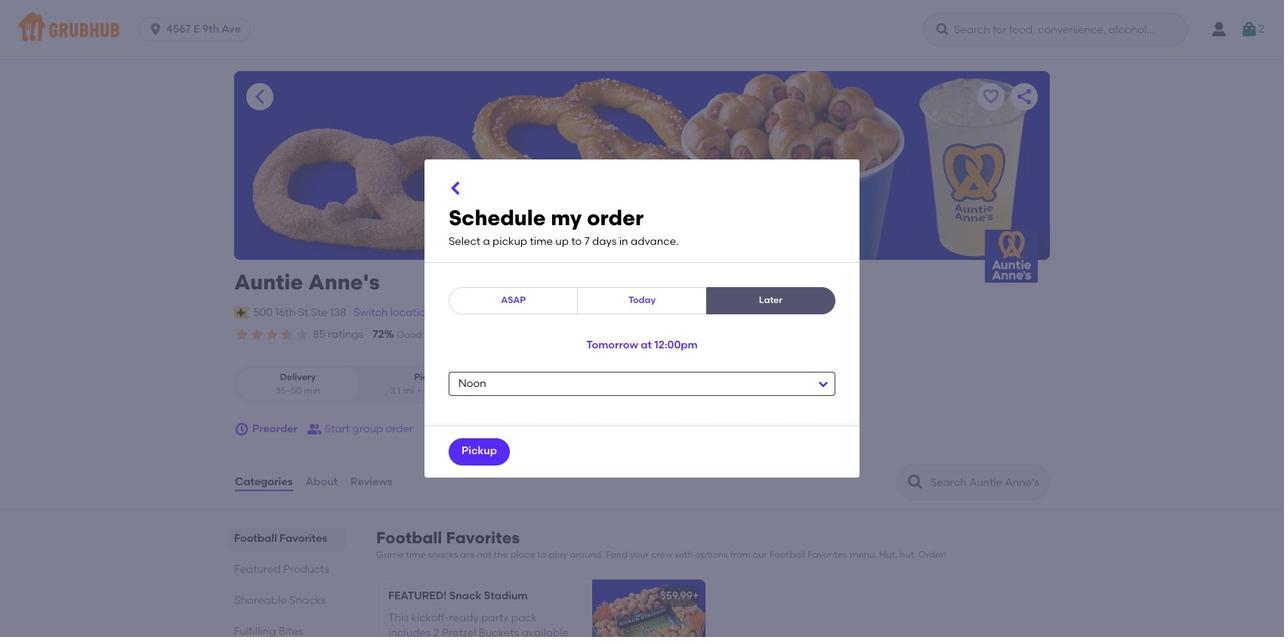 Task type: describe. For each thing, give the bounding box(es) containing it.
featured!
[[388, 590, 447, 603]]

tomorrow at 12:00pm
[[587, 339, 698, 352]]

not
[[477, 549, 492, 560]]

menu.
[[850, 549, 878, 560]]

auntie
[[234, 269, 303, 295]]

2 inside this kickoff-ready party pack includes 2 pretzel buckets availabl
[[434, 627, 439, 637]]

featured
[[234, 563, 281, 576]]

includes
[[388, 627, 431, 637]]

2 inside button
[[1259, 23, 1265, 35]]

st
[[298, 306, 308, 319]]

place
[[511, 549, 536, 560]]

about button
[[305, 455, 339, 509]]

pickup for pickup
[[462, 445, 497, 457]]

football favorites
[[234, 532, 327, 545]]

to inside schedule my order select a pickup time up to 7 days in advance.
[[572, 235, 582, 248]]

around.
[[570, 549, 604, 560]]

auntie anne's logo image
[[985, 230, 1038, 283]]

today button
[[578, 287, 707, 314]]

party
[[481, 611, 509, 624]]

3.1
[[390, 385, 401, 396]]

the
[[494, 549, 508, 560]]

•
[[418, 385, 421, 396]]

share icon image
[[1016, 88, 1034, 106]]

72
[[373, 328, 384, 341]]

good
[[397, 329, 422, 340]]

1 vertical spatial order
[[626, 329, 649, 340]]

85 ratings
[[313, 328, 364, 341]]

this kickoff-ready party pack includes 2 pretzel buckets availabl
[[388, 611, 569, 637]]

play
[[549, 549, 568, 560]]

500
[[253, 306, 273, 319]]

good food
[[397, 329, 444, 340]]

favorites for football favorites
[[280, 532, 327, 545]]

time inside football favorites game time snacks are not the place to play around. feed your crew with options from our football favorites menu. hut, hut. order!
[[406, 549, 426, 560]]

location
[[390, 306, 432, 319]]

reviews button
[[350, 455, 394, 509]]

min inside delivery 35–50 min
[[304, 385, 321, 396]]

138
[[330, 306, 346, 319]]

pretzel
[[442, 627, 476, 637]]

tomorrow at 12:00pm button
[[587, 332, 698, 359]]

shareable
[[234, 594, 287, 607]]

days
[[592, 235, 617, 248]]

snacks
[[428, 549, 458, 560]]

search icon image
[[907, 473, 925, 491]]

snack
[[449, 590, 482, 603]]

later
[[759, 295, 783, 305]]

option group containing delivery 35–50 min
[[234, 365, 493, 404]]

save this restaurant image
[[982, 88, 1001, 106]]

2 horizontal spatial favorites
[[808, 549, 848, 560]]

up
[[556, 235, 569, 248]]

ratings
[[328, 328, 364, 341]]

your
[[630, 549, 649, 560]]

buckets
[[479, 627, 519, 637]]

85
[[313, 328, 325, 341]]

schedule
[[449, 205, 546, 231]]

20–30
[[424, 385, 451, 396]]

schedule my order select a pickup time up to 7 days in advance.
[[449, 205, 679, 248]]

pickup 3.1 mi • 20–30 min
[[390, 372, 469, 396]]

to inside football favorites game time snacks are not the place to play around. feed your crew with options from our football favorites menu. hut, hut. order!
[[538, 549, 547, 560]]

tomorrow
[[587, 339, 638, 352]]

svg image for 2
[[1241, 20, 1259, 39]]

ste
[[311, 306, 328, 319]]

4567 e 9th ave button
[[138, 17, 257, 42]]

today
[[629, 295, 656, 305]]

anne's
[[308, 269, 380, 295]]

save this restaurant button
[[978, 83, 1005, 110]]

from
[[731, 549, 751, 560]]

pickup button
[[449, 438, 510, 465]]

hut,
[[880, 549, 898, 560]]

shareable snacks
[[234, 594, 326, 607]]

featured products
[[234, 563, 329, 576]]

ave
[[222, 23, 241, 36]]

hut.
[[900, 549, 917, 560]]

reviews
[[351, 475, 393, 488]]

football favorites game time snacks are not the place to play around. feed your crew with options from our football favorites menu. hut, hut. order!
[[376, 528, 947, 560]]

preorder
[[252, 422, 298, 435]]

categories
[[235, 475, 293, 488]]

$59.99
[[661, 590, 693, 603]]

2 button
[[1241, 16, 1265, 43]]



Task type: vqa. For each thing, say whether or not it's contained in the screenshot.
4567 E 9th Ave
yes



Task type: locate. For each thing, give the bounding box(es) containing it.
0 horizontal spatial 2
[[434, 627, 439, 637]]

min right 20–30
[[453, 385, 469, 396]]

order inside schedule my order select a pickup time up to 7 days in advance.
[[587, 205, 644, 231]]

1 horizontal spatial pickup
[[462, 445, 497, 457]]

4567
[[166, 23, 191, 36]]

group
[[353, 422, 383, 435]]

products
[[283, 563, 329, 576]]

order for group
[[386, 422, 413, 435]]

2 vertical spatial order
[[386, 422, 413, 435]]

favorites up 'products'
[[280, 532, 327, 545]]

mi
[[404, 385, 414, 396]]

1 horizontal spatial 2
[[1259, 23, 1265, 35]]

500 16th st ste 138
[[253, 306, 346, 319]]

pickup inside the pickup 3.1 mi • 20–30 min
[[414, 372, 445, 383]]

2 min from the left
[[453, 385, 469, 396]]

people icon image
[[307, 422, 322, 437]]

e
[[193, 23, 200, 36]]

our
[[753, 549, 768, 560]]

1 min from the left
[[304, 385, 321, 396]]

ready
[[449, 611, 479, 624]]

2 horizontal spatial football
[[770, 549, 806, 560]]

asap button
[[449, 287, 578, 314]]

pickup
[[414, 372, 445, 383], [462, 445, 497, 457]]

in
[[619, 235, 628, 248]]

to left 7
[[572, 235, 582, 248]]

correct
[[590, 329, 624, 340]]

star icon image
[[234, 327, 249, 342], [249, 327, 264, 342], [264, 327, 280, 342], [280, 327, 295, 342], [280, 327, 295, 342], [295, 327, 310, 342]]

2
[[1259, 23, 1265, 35], [434, 627, 439, 637]]

pickup
[[493, 235, 528, 248]]

game
[[376, 549, 404, 560]]

pickup inside pickup button
[[462, 445, 497, 457]]

0 horizontal spatial min
[[304, 385, 321, 396]]

option group
[[234, 365, 493, 404]]

order inside button
[[386, 422, 413, 435]]

at
[[641, 339, 652, 352]]

delivery 35–50 min
[[275, 372, 321, 396]]

featured! snack stadium
[[388, 590, 528, 603]]

svg image inside preorder button
[[234, 422, 249, 437]]

0 horizontal spatial football
[[234, 532, 277, 545]]

0 vertical spatial order
[[587, 205, 644, 231]]

time
[[530, 235, 553, 248], [406, 549, 426, 560]]

4567 e 9th ave
[[166, 23, 241, 36]]

Search Auntie Anne's search field
[[930, 475, 1045, 490]]

to left play at the left of page
[[538, 549, 547, 560]]

0 horizontal spatial pickup
[[414, 372, 445, 383]]

food
[[424, 329, 444, 340]]

1 horizontal spatial to
[[572, 235, 582, 248]]

to
[[572, 235, 582, 248], [538, 549, 547, 560]]

order
[[587, 205, 644, 231], [626, 329, 649, 340], [386, 422, 413, 435]]

0 vertical spatial to
[[572, 235, 582, 248]]

subscription pass image
[[234, 307, 250, 319]]

svg image inside '4567 e 9th ave' button
[[148, 22, 163, 37]]

kickoff-
[[411, 611, 449, 624]]

advance.
[[631, 235, 679, 248]]

pickup for pickup 3.1 mi • 20–30 min
[[414, 372, 445, 383]]

this
[[388, 611, 409, 624]]

categories button
[[234, 455, 294, 509]]

favorites for football favorites game time snacks are not the place to play around. feed your crew with options from our football favorites menu. hut, hut. order!
[[446, 528, 520, 547]]

time left up
[[530, 235, 553, 248]]

svg image
[[447, 179, 466, 198]]

min down delivery
[[304, 385, 321, 396]]

football
[[376, 528, 442, 547], [234, 532, 277, 545], [770, 549, 806, 560]]

1 vertical spatial pickup
[[462, 445, 497, 457]]

stadium
[[484, 590, 528, 603]]

about
[[306, 475, 338, 488]]

options
[[696, 549, 728, 560]]

0 vertical spatial 2
[[1259, 23, 1265, 35]]

time right game
[[406, 549, 426, 560]]

1 vertical spatial time
[[406, 549, 426, 560]]

feed
[[606, 549, 628, 560]]

a
[[483, 235, 490, 248]]

auntie anne's
[[234, 269, 380, 295]]

pack
[[511, 611, 537, 624]]

favorites up the not
[[446, 528, 520, 547]]

9th
[[202, 23, 219, 36]]

1 horizontal spatial time
[[530, 235, 553, 248]]

football up game
[[376, 528, 442, 547]]

select
[[449, 235, 481, 248]]

min inside the pickup 3.1 mi • 20–30 min
[[453, 385, 469, 396]]

0 horizontal spatial time
[[406, 549, 426, 560]]

switch location button
[[353, 304, 433, 321]]

football for football favorites game time snacks are not the place to play around. feed your crew with options from our football favorites menu. hut, hut. order!
[[376, 528, 442, 547]]

later button
[[706, 287, 836, 314]]

start
[[325, 422, 350, 435]]

caret left icon image
[[251, 88, 269, 106]]

snacks
[[289, 594, 326, 607]]

my
[[551, 205, 582, 231]]

1 horizontal spatial football
[[376, 528, 442, 547]]

0 horizontal spatial to
[[538, 549, 547, 560]]

$59.99 +
[[661, 590, 699, 603]]

svg image
[[1241, 20, 1259, 39], [148, 22, 163, 37], [936, 22, 951, 37], [234, 422, 249, 437]]

order for my
[[587, 205, 644, 231]]

football for football favorites
[[234, 532, 277, 545]]

favorites left menu.
[[808, 549, 848, 560]]

1 horizontal spatial favorites
[[446, 528, 520, 547]]

16th
[[275, 306, 296, 319]]

football right our
[[770, 549, 806, 560]]

svg image for preorder
[[234, 422, 249, 437]]

0 vertical spatial time
[[530, 235, 553, 248]]

featured! snack stadium image
[[592, 580, 706, 637]]

with
[[675, 549, 694, 560]]

switch location
[[354, 306, 432, 319]]

start group order
[[325, 422, 413, 435]]

crew
[[652, 549, 673, 560]]

+
[[693, 590, 699, 603]]

start group order button
[[307, 416, 413, 443]]

football up featured
[[234, 532, 277, 545]]

1 vertical spatial 2
[[434, 627, 439, 637]]

7
[[585, 235, 590, 248]]

min
[[304, 385, 321, 396], [453, 385, 469, 396]]

time inside schedule my order select a pickup time up to 7 days in advance.
[[530, 235, 553, 248]]

delivery
[[280, 372, 316, 383]]

are
[[460, 549, 475, 560]]

order!
[[919, 549, 947, 560]]

500 16th st ste 138 button
[[253, 304, 347, 321]]

12:00pm
[[655, 339, 698, 352]]

0 vertical spatial pickup
[[414, 372, 445, 383]]

1 horizontal spatial min
[[453, 385, 469, 396]]

1 vertical spatial to
[[538, 549, 547, 560]]

correct order
[[590, 329, 649, 340]]

favorites
[[446, 528, 520, 547], [280, 532, 327, 545], [808, 549, 848, 560]]

svg image for 4567 e 9th ave
[[148, 22, 163, 37]]

main navigation navigation
[[0, 0, 1285, 59]]

0 horizontal spatial favorites
[[280, 532, 327, 545]]

svg image inside 2 button
[[1241, 20, 1259, 39]]



